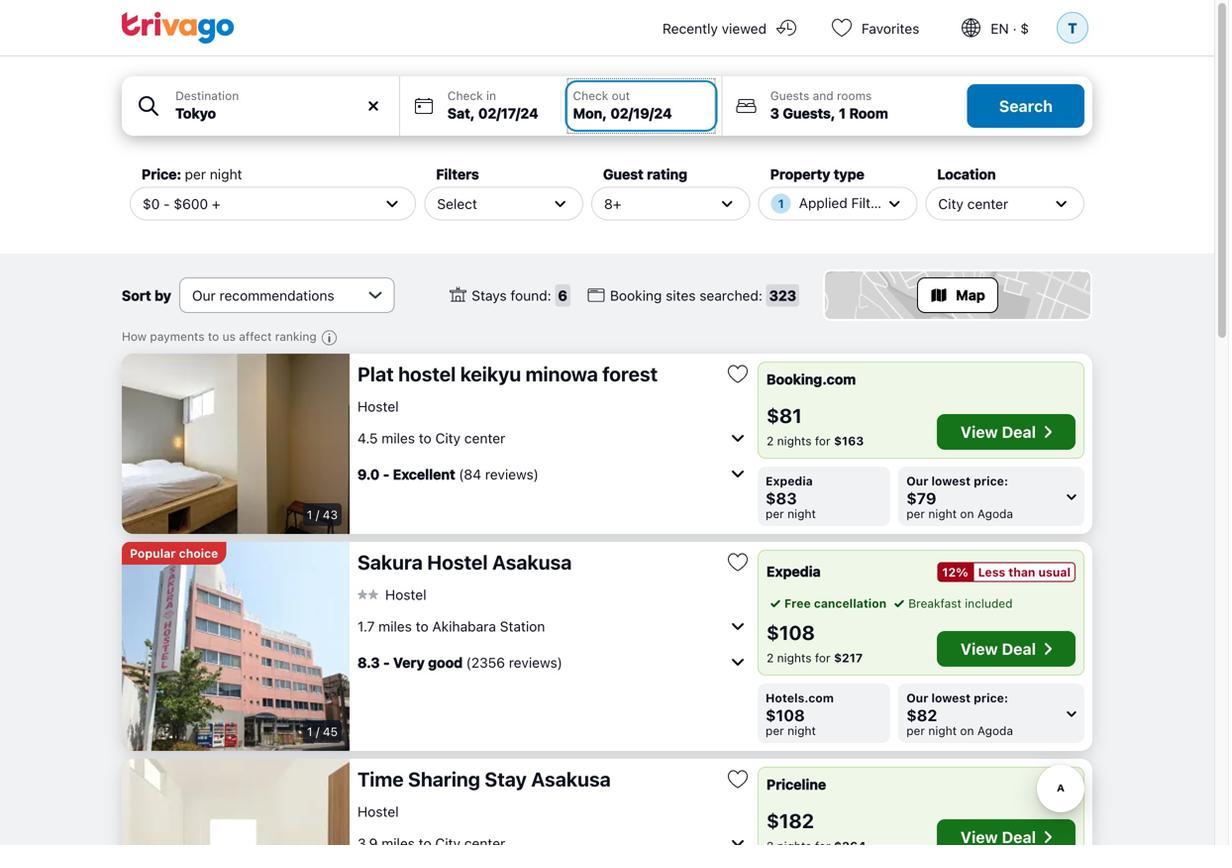 Task type: describe. For each thing, give the bounding box(es) containing it.
hostel button for plat
[[358, 397, 399, 415]]

recently
[[663, 20, 718, 37]]

cancellation
[[814, 596, 887, 610]]

excellent
[[393, 466, 455, 482]]

map button
[[823, 269, 1093, 321]]

rating
[[647, 166, 688, 182]]

type
[[834, 166, 865, 182]]

$79
[[907, 489, 937, 508]]

9.0
[[358, 466, 380, 482]]

applied filters
[[799, 195, 891, 211]]

view for $81
[[961, 423, 998, 441]]

02/19/24
[[611, 105, 672, 121]]

check in sat, 02/17/24
[[448, 89, 539, 121]]

expedia $83 per night
[[766, 474, 816, 521]]

hostel
[[398, 362, 456, 385]]

breakfast included button
[[891, 594, 1013, 612]]

1 vertical spatial reviews)
[[509, 654, 563, 670]]

$163
[[834, 434, 864, 448]]

02/17/24
[[478, 105, 539, 121]]

on for plat hostel keikyu minowa forest
[[960, 507, 974, 521]]

hotels.com $108 per night
[[766, 691, 834, 738]]

by
[[155, 287, 171, 303]]

asakusa inside 'button'
[[531, 767, 611, 791]]

popular choice button
[[122, 542, 226, 565]]

city center
[[939, 195, 1009, 212]]

stays found: 6
[[472, 287, 568, 303]]

rooms
[[837, 89, 872, 103]]

minowa
[[526, 362, 598, 385]]

than
[[1009, 565, 1036, 579]]

sites
[[666, 287, 696, 303]]

1 for 1
[[778, 197, 784, 211]]

ranking
[[275, 329, 317, 343]]

9.0 - excellent (84 reviews)
[[358, 466, 539, 482]]

check for mon,
[[573, 89, 609, 103]]

asakusa inside button
[[492, 550, 572, 574]]

viewed
[[722, 20, 767, 37]]

2 for $81
[[767, 434, 774, 448]]

mon,
[[573, 105, 607, 121]]

1 inside guests and rooms 3 guests, 1 room
[[839, 105, 846, 121]]

usual
[[1039, 565, 1071, 579]]

to for sakura
[[416, 618, 429, 634]]

4.5
[[358, 430, 378, 446]]

$81
[[767, 404, 802, 427]]

sharing
[[408, 767, 480, 791]]

price: for plat hostel keikyu minowa forest
[[974, 474, 1008, 488]]

12% less than usual
[[942, 565, 1071, 579]]

hostel down plat
[[358, 398, 399, 414]]

view deal for $108
[[961, 639, 1036, 658]]

/ for sakura hostel asakusa
[[316, 725, 319, 739]]

en · $
[[991, 20, 1029, 37]]

plat hostel keikyu minowa forest, (tokyo, japan) image
[[122, 354, 350, 534]]

en · $ button
[[943, 0, 1053, 55]]

station
[[500, 618, 545, 634]]

clear image
[[364, 97, 382, 115]]

$108 inside hotels.com $108 per night
[[766, 706, 805, 725]]

very
[[393, 654, 425, 670]]

booking sites searched: 323
[[610, 287, 796, 303]]

$217
[[834, 651, 863, 665]]

t button
[[1053, 0, 1093, 55]]

property
[[770, 166, 831, 182]]

hostel inside button
[[427, 550, 488, 574]]

our lowest price: $79 per night on agoda
[[907, 474, 1013, 521]]

- for plat
[[383, 466, 390, 482]]

and
[[813, 89, 834, 103]]

$82
[[907, 706, 938, 725]]

per inside hotels.com $108 per night
[[766, 724, 784, 738]]

guest rating
[[603, 166, 688, 182]]

per inside expedia $83 per night
[[766, 507, 784, 521]]

location
[[938, 166, 996, 182]]

for for $108
[[815, 651, 831, 665]]

Destination search field
[[175, 103, 387, 124]]

property type
[[770, 166, 865, 182]]

1 vertical spatial filters
[[851, 195, 891, 211]]

323
[[769, 287, 796, 303]]

view deal button for $108
[[937, 631, 1076, 667]]

per inside our lowest price: $82 per night on agoda
[[907, 724, 925, 738]]

$
[[1021, 20, 1029, 37]]

on for sakura hostel asakusa
[[960, 724, 974, 738]]

select
[[437, 195, 477, 212]]

plat hostel keikyu minowa forest
[[358, 362, 658, 385]]

our for plat hostel keikyu minowa forest
[[907, 474, 929, 488]]

out
[[612, 89, 630, 103]]

+
[[212, 195, 221, 212]]

in
[[486, 89, 496, 103]]

forest
[[603, 362, 658, 385]]

(84
[[459, 466, 481, 482]]

guests
[[770, 89, 810, 103]]

miles for plat
[[382, 430, 415, 446]]

hostel down time
[[358, 803, 399, 820]]

breakfast included
[[909, 596, 1013, 610]]

43
[[323, 508, 338, 522]]

free
[[785, 596, 811, 610]]

time sharing stay asakusa button
[[358, 767, 718, 792]]

0 vertical spatial $108
[[767, 621, 815, 644]]

4.5 miles to city center button
[[358, 422, 750, 454]]

included
[[965, 596, 1013, 610]]

price: per night
[[142, 166, 242, 182]]

0 vertical spatial center
[[968, 195, 1009, 212]]

expedia for expedia $83 per night
[[766, 474, 813, 488]]

akihabara
[[432, 618, 496, 634]]

our for sakura hostel asakusa
[[907, 691, 929, 705]]

nights for $108
[[777, 651, 812, 665]]

per inside "our lowest price: $79 per night on agoda"
[[907, 507, 925, 521]]

4.5 miles to city center
[[358, 430, 506, 446]]

$600
[[174, 195, 208, 212]]

0 vertical spatial reviews)
[[485, 466, 539, 482]]

0 horizontal spatial filters
[[436, 166, 479, 182]]

how
[[122, 329, 147, 343]]



Task type: locate. For each thing, give the bounding box(es) containing it.
found:
[[511, 287, 551, 303]]

1 for 1 / 45
[[307, 725, 312, 739]]

1 agoda from the top
[[978, 507, 1013, 521]]

our inside "our lowest price: $79 per night on agoda"
[[907, 474, 929, 488]]

1 vertical spatial for
[[815, 651, 831, 665]]

nights for $81
[[777, 434, 812, 448]]

8.3 - very good (2356 reviews)
[[358, 654, 563, 670]]

lowest for sakura hostel asakusa
[[932, 691, 971, 705]]

0 horizontal spatial center
[[464, 430, 506, 446]]

0 vertical spatial on
[[960, 507, 974, 521]]

1 horizontal spatial center
[[968, 195, 1009, 212]]

/
[[316, 508, 319, 522], [316, 725, 319, 739]]

2 / from the top
[[316, 725, 319, 739]]

1 / 45
[[307, 725, 338, 739]]

3 hostel button from the top
[[358, 803, 399, 820]]

1 vertical spatial nights
[[777, 651, 812, 665]]

1 vertical spatial view deal
[[961, 639, 1036, 658]]

our inside our lowest price: $82 per night on agoda
[[907, 691, 929, 705]]

nights up hotels.com
[[777, 651, 812, 665]]

1 vertical spatial 2
[[767, 651, 774, 665]]

1 vertical spatial asakusa
[[531, 767, 611, 791]]

expedia
[[766, 474, 813, 488], [767, 563, 821, 580]]

agoda right $82
[[978, 724, 1013, 738]]

to left us
[[208, 329, 219, 343]]

2 down $81
[[767, 434, 774, 448]]

city
[[939, 195, 964, 212], [435, 430, 461, 446]]

1 horizontal spatial city
[[939, 195, 964, 212]]

agoda
[[978, 507, 1013, 521], [978, 724, 1013, 738]]

to up very
[[416, 618, 429, 634]]

check
[[448, 89, 483, 103], [573, 89, 609, 103]]

1 down the property
[[778, 197, 784, 211]]

0 vertical spatial for
[[815, 434, 831, 448]]

2 vertical spatial -
[[383, 654, 390, 670]]

1 view deal from the top
[[961, 423, 1036, 441]]

1 vertical spatial agoda
[[978, 724, 1013, 738]]

1 vertical spatial -
[[383, 466, 390, 482]]

view down included
[[961, 639, 998, 658]]

us
[[222, 329, 236, 343]]

city up the 9.0 - excellent (84 reviews)
[[435, 430, 461, 446]]

miles for sakura
[[379, 618, 412, 634]]

reviews) down station
[[509, 654, 563, 670]]

to inside button
[[208, 329, 219, 343]]

miles
[[382, 430, 415, 446], [379, 618, 412, 634]]

price: inside our lowest price: $82 per night on agoda
[[974, 691, 1008, 705]]

0 vertical spatial -
[[164, 195, 170, 212]]

expedia up the free
[[767, 563, 821, 580]]

check for sat,
[[448, 89, 483, 103]]

price: for sakura hostel asakusa
[[974, 691, 1008, 705]]

1 hostel button from the top
[[358, 397, 399, 415]]

night inside hotels.com $108 per night
[[788, 724, 816, 738]]

$83
[[766, 489, 797, 508]]

1 nights from the top
[[777, 434, 812, 448]]

0 vertical spatial agoda
[[978, 507, 1013, 521]]

on
[[960, 507, 974, 521], [960, 724, 974, 738]]

miles right 1.7
[[379, 618, 412, 634]]

1 view deal button from the top
[[937, 414, 1076, 450]]

- right 9.0
[[383, 466, 390, 482]]

1 left 43
[[307, 508, 312, 522]]

for left $217
[[815, 651, 831, 665]]

1.7 miles to akihabara station
[[358, 618, 545, 634]]

0 vertical spatial /
[[316, 508, 319, 522]]

1 left 45
[[307, 725, 312, 739]]

reviews) right (84
[[485, 466, 539, 482]]

time sharing stay asakusa, (tokyo, japan) image
[[122, 759, 350, 845]]

per
[[185, 166, 206, 182], [766, 507, 784, 521], [907, 507, 925, 521], [766, 724, 784, 738], [907, 724, 925, 738]]

on inside "our lowest price: $79 per night on agoda"
[[960, 507, 974, 521]]

breakfast
[[909, 596, 962, 610]]

free cancellation button
[[767, 594, 887, 612]]

agoda inside our lowest price: $82 per night on agoda
[[978, 724, 1013, 738]]

time sharing stay asakusa
[[358, 767, 611, 791]]

check inside check out mon, 02/19/24
[[573, 89, 609, 103]]

1 vertical spatial city
[[435, 430, 461, 446]]

0 vertical spatial our
[[907, 474, 929, 488]]

expedia for expedia
[[767, 563, 821, 580]]

$182
[[767, 809, 814, 832]]

deal down included
[[1002, 639, 1036, 658]]

0 vertical spatial view
[[961, 423, 998, 441]]

recently viewed
[[663, 20, 767, 37]]

to
[[208, 329, 219, 343], [419, 430, 432, 446], [416, 618, 429, 634]]

1 vertical spatial price:
[[974, 691, 1008, 705]]

6
[[558, 287, 568, 303]]

2 view deal from the top
[[961, 639, 1036, 658]]

room
[[849, 105, 888, 121]]

lowest inside our lowest price: $82 per night on agoda
[[932, 691, 971, 705]]

2 nights for $163
[[767, 434, 864, 448]]

favorites
[[862, 20, 920, 37]]

2 hostel button from the top
[[358, 586, 427, 603]]

booking
[[610, 287, 662, 303]]

sakura hostel asakusa, (tokyo, japan) image
[[122, 542, 350, 751]]

nights down $81
[[777, 434, 812, 448]]

$108 down hotels.com
[[766, 706, 805, 725]]

deal for $108
[[1002, 639, 1036, 658]]

price: up less
[[974, 474, 1008, 488]]

$108 down the free
[[767, 621, 815, 644]]

1.7
[[358, 618, 375, 634]]

0 vertical spatial view deal
[[961, 423, 1036, 441]]

favorites link
[[814, 0, 943, 55]]

hostel
[[358, 398, 399, 414], [427, 550, 488, 574], [385, 586, 427, 603], [358, 803, 399, 820]]

0 vertical spatial 2
[[767, 434, 774, 448]]

sakura
[[358, 550, 423, 574]]

agoda up less
[[978, 507, 1013, 521]]

1 / from the top
[[316, 508, 319, 522]]

0 vertical spatial to
[[208, 329, 219, 343]]

check out mon, 02/19/24
[[573, 89, 672, 121]]

on right $79
[[960, 507, 974, 521]]

0 vertical spatial hostel button
[[358, 397, 399, 415]]

payments
[[150, 329, 205, 343]]

2 for from the top
[[815, 651, 831, 665]]

guest
[[603, 166, 644, 182]]

0 horizontal spatial check
[[448, 89, 483, 103]]

0 vertical spatial asakusa
[[492, 550, 572, 574]]

8.3
[[358, 654, 380, 670]]

lowest for plat hostel keikyu minowa forest
[[932, 474, 971, 488]]

$0 - $600 +
[[143, 195, 221, 212]]

sakura hostel asakusa button
[[358, 550, 718, 575]]

0 vertical spatial lowest
[[932, 474, 971, 488]]

1 vertical spatial $108
[[766, 706, 805, 725]]

view deal up "our lowest price: $79 per night on agoda"
[[961, 423, 1036, 441]]

1 vertical spatial center
[[464, 430, 506, 446]]

0 vertical spatial filters
[[436, 166, 479, 182]]

time
[[358, 767, 404, 791]]

1 vertical spatial our
[[907, 691, 929, 705]]

1 / 43
[[307, 508, 338, 522]]

view deal button
[[937, 414, 1076, 450], [937, 631, 1076, 667]]

on right $82
[[960, 724, 974, 738]]

lowest up $79
[[932, 474, 971, 488]]

1 horizontal spatial filters
[[851, 195, 891, 211]]

view for $108
[[961, 639, 998, 658]]

Destination field
[[122, 76, 399, 136]]

applied
[[799, 195, 848, 211]]

1 deal from the top
[[1002, 423, 1036, 441]]

to up excellent
[[419, 430, 432, 446]]

1 for 1 / 43
[[307, 508, 312, 522]]

3
[[770, 105, 780, 121]]

price: inside "our lowest price: $79 per night on agoda"
[[974, 474, 1008, 488]]

asakusa up station
[[492, 550, 572, 574]]

search
[[999, 97, 1053, 115]]

0 vertical spatial expedia
[[766, 474, 813, 488]]

2 for $108
[[767, 651, 774, 665]]

lowest inside "our lowest price: $79 per night on agoda"
[[932, 474, 971, 488]]

2 view deal button from the top
[[937, 631, 1076, 667]]

45
[[323, 725, 338, 739]]

price:
[[142, 166, 181, 182]]

2 nights from the top
[[777, 651, 812, 665]]

on inside our lowest price: $82 per night on agoda
[[960, 724, 974, 738]]

1 view from the top
[[961, 423, 998, 441]]

hostel button down time
[[358, 803, 399, 820]]

lowest up $82
[[932, 691, 971, 705]]

1 for from the top
[[815, 434, 831, 448]]

night inside expedia $83 per night
[[788, 507, 816, 521]]

map
[[956, 287, 985, 303]]

keikyu
[[460, 362, 521, 385]]

free cancellation
[[785, 596, 887, 610]]

night inside our lowest price: $82 per night on agoda
[[929, 724, 957, 738]]

1 2 from the top
[[767, 434, 774, 448]]

night inside "our lowest price: $79 per night on agoda"
[[929, 507, 957, 521]]

2 price: from the top
[[974, 691, 1008, 705]]

city inside 4.5 miles to city center button
[[435, 430, 461, 446]]

center inside 4.5 miles to city center button
[[464, 430, 506, 446]]

hostel button down plat
[[358, 397, 399, 415]]

en
[[991, 20, 1009, 37]]

hostel up 1.7 miles to akihabara station
[[427, 550, 488, 574]]

/ left 45
[[316, 725, 319, 739]]

1 vertical spatial view deal button
[[937, 631, 1076, 667]]

2 agoda from the top
[[978, 724, 1013, 738]]

sakura hostel asakusa
[[358, 550, 572, 574]]

check inside check in sat, 02/17/24
[[448, 89, 483, 103]]

hostel inside button
[[385, 586, 427, 603]]

trivago logo image
[[122, 12, 235, 44]]

city down the location
[[939, 195, 964, 212]]

(2356
[[466, 654, 505, 670]]

check up mon,
[[573, 89, 609, 103]]

12%
[[942, 565, 968, 579]]

2 on from the top
[[960, 724, 974, 738]]

destination
[[175, 89, 239, 103]]

1 vertical spatial deal
[[1002, 639, 1036, 658]]

filters down type at top right
[[851, 195, 891, 211]]

0 vertical spatial nights
[[777, 434, 812, 448]]

asakusa right stay
[[531, 767, 611, 791]]

miles inside button
[[382, 430, 415, 446]]

deal
[[1002, 423, 1036, 441], [1002, 639, 1036, 658]]

how payments to us affect ranking button
[[122, 329, 342, 350]]

reviews)
[[485, 466, 539, 482], [509, 654, 563, 670]]

price: down included
[[974, 691, 1008, 705]]

plat
[[358, 362, 394, 385]]

agoda for plat hostel keikyu minowa forest
[[978, 507, 1013, 521]]

center up (84
[[464, 430, 506, 446]]

1 vertical spatial lowest
[[932, 691, 971, 705]]

1 lowest from the top
[[932, 474, 971, 488]]

view up "our lowest price: $79 per night on agoda"
[[961, 423, 998, 441]]

our up $82
[[907, 691, 929, 705]]

1 vertical spatial to
[[419, 430, 432, 446]]

/ for plat hostel keikyu minowa forest
[[316, 508, 319, 522]]

$108
[[767, 621, 815, 644], [766, 706, 805, 725]]

hostel button
[[358, 397, 399, 415], [358, 586, 427, 603], [358, 803, 399, 820]]

for left "$163"
[[815, 434, 831, 448]]

sort
[[122, 287, 151, 303]]

for for $81
[[815, 434, 831, 448]]

/ left 43
[[316, 508, 319, 522]]

our lowest price: $82 per night on agoda
[[907, 691, 1013, 738]]

- right 8.3
[[383, 654, 390, 670]]

hostel down 'sakura'
[[385, 586, 427, 603]]

1 price: from the top
[[974, 474, 1008, 488]]

2 our from the top
[[907, 691, 929, 705]]

2 vertical spatial to
[[416, 618, 429, 634]]

1 down rooms
[[839, 105, 846, 121]]

view
[[961, 423, 998, 441], [961, 639, 998, 658]]

agoda for sakura hostel asakusa
[[978, 724, 1013, 738]]

- for sakura
[[383, 654, 390, 670]]

2 deal from the top
[[1002, 639, 1036, 658]]

stays
[[472, 287, 507, 303]]

deal for $81
[[1002, 423, 1036, 441]]

view deal button up "our lowest price: $79 per night on agoda"
[[937, 414, 1076, 450]]

view deal button down included
[[937, 631, 1076, 667]]

0 horizontal spatial city
[[435, 430, 461, 446]]

miles inside button
[[379, 618, 412, 634]]

1 vertical spatial view
[[961, 639, 998, 658]]

view deal down included
[[961, 639, 1036, 658]]

2 up hotels.com
[[767, 651, 774, 665]]

our up $79
[[907, 474, 929, 488]]

hostel button for time
[[358, 803, 399, 820]]

our
[[907, 474, 929, 488], [907, 691, 929, 705]]

2 view from the top
[[961, 639, 998, 658]]

expedia up $83
[[766, 474, 813, 488]]

view deal button for $81
[[937, 414, 1076, 450]]

how payments to us affect ranking
[[122, 329, 317, 343]]

2 vertical spatial hostel button
[[358, 803, 399, 820]]

2 lowest from the top
[[932, 691, 971, 705]]

to for plat
[[419, 430, 432, 446]]

booking.com
[[767, 371, 856, 387]]

agoda inside "our lowest price: $79 per night on agoda"
[[978, 507, 1013, 521]]

miles right 4.5
[[382, 430, 415, 446]]

1 vertical spatial miles
[[379, 618, 412, 634]]

plat hostel keikyu minowa forest button
[[358, 362, 718, 386]]

0 vertical spatial price:
[[974, 474, 1008, 488]]

1 on from the top
[[960, 507, 974, 521]]

popular choice
[[130, 546, 218, 560]]

0 vertical spatial view deal button
[[937, 414, 1076, 450]]

deal up "our lowest price: $79 per night on agoda"
[[1002, 423, 1036, 441]]

1 check from the left
[[448, 89, 483, 103]]

- right $0
[[164, 195, 170, 212]]

1 vertical spatial /
[[316, 725, 319, 739]]

stay
[[485, 767, 527, 791]]

2 nights for $217
[[767, 651, 863, 665]]

hostel button down 'sakura'
[[358, 586, 427, 603]]

1 vertical spatial hostel button
[[358, 586, 427, 603]]

1 vertical spatial on
[[960, 724, 974, 738]]

filters up select
[[436, 166, 479, 182]]

to inside button
[[419, 430, 432, 446]]

1 vertical spatial expedia
[[767, 563, 821, 580]]

1 horizontal spatial check
[[573, 89, 609, 103]]

for
[[815, 434, 831, 448], [815, 651, 831, 665]]

popular
[[130, 546, 176, 560]]

center
[[968, 195, 1009, 212], [464, 430, 506, 446]]

1 our from the top
[[907, 474, 929, 488]]

2 check from the left
[[573, 89, 609, 103]]

0 vertical spatial city
[[939, 195, 964, 212]]

2 2 from the top
[[767, 651, 774, 665]]

lowest
[[932, 474, 971, 488], [932, 691, 971, 705]]

expedia inside expedia $83 per night
[[766, 474, 813, 488]]

center down the location
[[968, 195, 1009, 212]]

priceline
[[767, 776, 826, 793]]

guests and rooms 3 guests, 1 room
[[770, 89, 888, 121]]

to inside button
[[416, 618, 429, 634]]

check up sat,
[[448, 89, 483, 103]]

view deal for $81
[[961, 423, 1036, 441]]

0 vertical spatial deal
[[1002, 423, 1036, 441]]

0 vertical spatial miles
[[382, 430, 415, 446]]

affect
[[239, 329, 272, 343]]



Task type: vqa. For each thing, say whether or not it's contained in the screenshot.
on inside the Our lowest price: $82 per night on Agoda
yes



